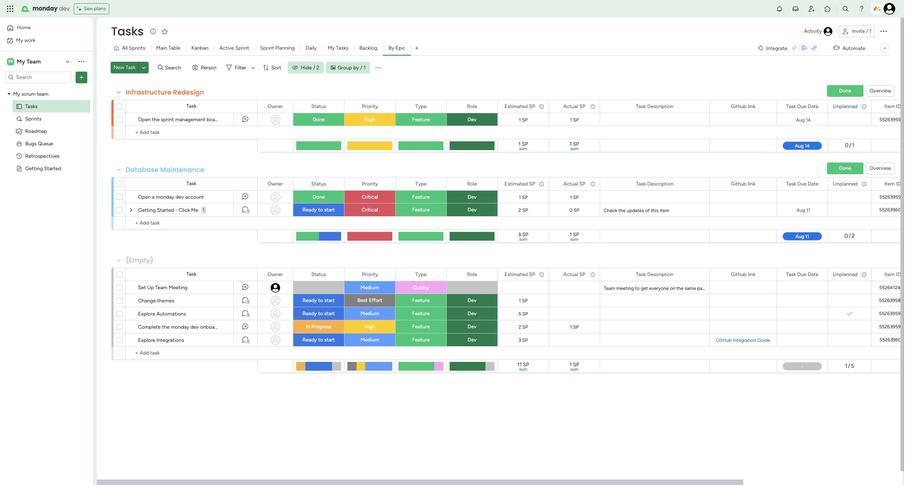 Task type: locate. For each thing, give the bounding box(es) containing it.
1 vertical spatial started
[[157, 207, 174, 213]]

public board image
[[16, 103, 23, 110]]

main table
[[156, 45, 181, 51]]

apps image
[[825, 5, 832, 12]]

0 vertical spatial task due date field
[[785, 103, 821, 111]]

owner field for database maintenance
[[266, 180, 285, 188]]

sprint left planning
[[260, 45, 274, 51]]

in
[[306, 324, 310, 330]]

1 vertical spatial overview button
[[867, 163, 895, 174]]

2 feature from the top
[[413, 194, 430, 200]]

0 horizontal spatial started
[[44, 165, 61, 172]]

my left work
[[16, 37, 23, 43]]

status
[[311, 103, 326, 109], [311, 181, 326, 187], [311, 271, 326, 278]]

list box
[[0, 86, 93, 273]]

change
[[138, 298, 156, 304]]

updates
[[627, 208, 644, 213]]

1 estimated sp field from the top
[[503, 103, 537, 111]]

link for 1st github link field from the bottom of the page
[[748, 271, 756, 278]]

list box containing my scrum team
[[0, 86, 93, 273]]

/ for hide / 2
[[313, 65, 315, 71]]

1 vertical spatial 2 sp
[[519, 324, 528, 330]]

notifications image
[[776, 5, 784, 12]]

1 vertical spatial github
[[731, 181, 747, 187]]

explore down complete
[[138, 337, 155, 344]]

2 vertical spatial estimated
[[505, 271, 528, 278]]

effort
[[369, 298, 383, 304]]

2 vertical spatial task due date field
[[785, 271, 821, 279]]

1 horizontal spatial 5
[[852, 363, 855, 370]]

3 unplanned from the top
[[833, 271, 858, 278]]

tasks
[[111, 23, 144, 39], [336, 45, 349, 51], [25, 103, 38, 109]]

2 vertical spatial medium
[[361, 337, 379, 343]]

Search in workspace field
[[15, 73, 61, 82]]

search everything image
[[842, 5, 850, 12]]

1 vertical spatial unplanned
[[833, 181, 858, 187]]

home
[[17, 24, 31, 31]]

id up 5526395967
[[897, 103, 902, 109]]

inbox image
[[792, 5, 800, 12]]

activity
[[805, 28, 822, 34]]

1 task description from the top
[[636, 103, 674, 109]]

sprints inside button
[[129, 45, 145, 51]]

github integration guide
[[717, 338, 771, 343]]

database
[[126, 165, 159, 174]]

1 vertical spatial type field
[[414, 180, 429, 188]]

(empty)
[[126, 256, 153, 265]]

3 for 3 sp sum
[[519, 232, 521, 238]]

2 owner from the top
[[268, 181, 283, 187]]

by
[[389, 45, 394, 51]]

0 horizontal spatial tasks
[[25, 103, 38, 109]]

1 priority field from the top
[[360, 103, 380, 111]]

1 github from the top
[[731, 103, 747, 109]]

see plans
[[84, 5, 106, 12]]

start
[[324, 207, 335, 213], [324, 298, 335, 304], [324, 311, 335, 317], [324, 337, 335, 343]]

home button
[[4, 22, 79, 34]]

2 vertical spatial role field
[[466, 271, 479, 279]]

column information image
[[862, 104, 868, 109], [539, 181, 545, 187], [590, 181, 596, 187], [862, 181, 868, 187], [539, 272, 545, 278], [590, 272, 596, 278]]

tasks right public board icon
[[25, 103, 38, 109]]

5 dev from the top
[[468, 311, 477, 317]]

id up 5526395932 on the right top of the page
[[897, 181, 902, 187]]

1
[[870, 28, 872, 34], [364, 65, 366, 71], [519, 117, 521, 123], [570, 117, 572, 123], [519, 141, 521, 147], [570, 141, 572, 147], [853, 142, 855, 149], [519, 195, 521, 200], [570, 195, 572, 200], [203, 208, 205, 213], [247, 209, 249, 214], [570, 232, 572, 238], [519, 298, 521, 304], [247, 300, 249, 304], [247, 313, 249, 318], [570, 324, 572, 330], [247, 340, 249, 344], [570, 362, 572, 368], [846, 363, 848, 370]]

0 vertical spatial status
[[311, 103, 326, 109]]

2 owner field from the top
[[266, 180, 285, 188]]

1 estimated sp from the top
[[505, 103, 535, 109]]

active sprint button
[[214, 42, 255, 54]]

1 type field from the top
[[414, 103, 429, 111]]

overview button up 5526395932 on the right top of the page
[[867, 163, 895, 174]]

0 vertical spatial started
[[44, 165, 61, 172]]

sprints up roadmap
[[25, 116, 41, 122]]

1 done from the top
[[313, 117, 325, 123]]

0 vertical spatial task description field
[[635, 103, 676, 111]]

themes
[[157, 298, 174, 304]]

1 button for getting started - click me
[[234, 204, 257, 217]]

1 sp sum
[[519, 141, 528, 151], [570, 141, 579, 151], [570, 232, 579, 242], [570, 362, 579, 372]]

1 vertical spatial overview
[[870, 165, 892, 171]]

2 actual from the top
[[564, 181, 578, 187]]

Priority field
[[360, 103, 380, 111], [360, 180, 380, 188], [360, 271, 380, 279]]

3 task description field from the top
[[635, 271, 676, 279]]

Tasks field
[[109, 23, 146, 39]]

3
[[519, 232, 521, 238], [519, 338, 521, 343]]

owner field for (empty)
[[266, 271, 285, 279]]

getting right public board image
[[25, 165, 43, 172]]

2 vertical spatial item id
[[885, 271, 902, 278]]

invite / 1
[[853, 28, 872, 34]]

maria williams image
[[884, 3, 896, 15]]

2 task description from the top
[[636, 181, 674, 187]]

Role field
[[466, 103, 479, 111], [466, 180, 479, 188], [466, 271, 479, 279]]

the right on
[[677, 286, 684, 291]]

1 overview button from the top
[[867, 85, 895, 97]]

dev left the onboarding
[[191, 324, 199, 330]]

active
[[219, 45, 234, 51]]

github link
[[731, 103, 756, 109], [731, 181, 756, 187], [731, 271, 756, 278]]

collapse board header image
[[882, 45, 888, 51]]

0 vertical spatial open
[[138, 117, 151, 123]]

item id up 5526412402
[[885, 271, 902, 278]]

/ for 0 / 2
[[849, 233, 851, 239]]

open for open a monday dev account
[[138, 194, 151, 200]]

my right workspace image
[[17, 58, 25, 65]]

1 vertical spatial item id
[[885, 181, 902, 187]]

link for 2nd github link field from the top
[[748, 181, 756, 187]]

of
[[646, 208, 650, 213]]

5526395967
[[880, 117, 905, 122]]

Unplanned field
[[832, 103, 860, 111], [832, 180, 860, 188], [832, 271, 860, 279]]

sprint inside button
[[260, 45, 274, 51]]

item id up 5526395967
[[885, 103, 902, 109]]

tasks up all
[[111, 23, 144, 39]]

3 link from the top
[[748, 271, 756, 278]]

column information image
[[539, 104, 545, 109], [590, 104, 596, 109], [862, 272, 868, 278]]

item id field up 5526395932 on the right top of the page
[[883, 180, 903, 188]]

3 task description from the top
[[636, 271, 674, 278]]

1 vertical spatial open
[[138, 194, 151, 200]]

my for my tasks
[[328, 45, 335, 51]]

2 vertical spatial task description field
[[635, 271, 676, 279]]

2 horizontal spatial team
[[604, 286, 616, 291]]

by epic
[[389, 45, 406, 51]]

my inside my tasks 'button'
[[328, 45, 335, 51]]

3 role field from the top
[[466, 271, 479, 279]]

0 vertical spatial due
[[798, 103, 807, 109]]

main table button
[[151, 42, 186, 54]]

0 vertical spatial description
[[648, 103, 674, 109]]

2 overview from the top
[[870, 165, 892, 171]]

0 vertical spatial github link
[[731, 103, 756, 109]]

1 due from the top
[[798, 103, 807, 109]]

2 vertical spatial link
[[748, 271, 756, 278]]

0 for 0 / 1
[[845, 142, 849, 149]]

my for my scrum team
[[13, 91, 20, 97]]

Item ID field
[[883, 103, 903, 111], [883, 180, 903, 188], [883, 271, 903, 279]]

2 item from the top
[[885, 181, 895, 187]]

0
[[845, 142, 849, 149], [570, 207, 573, 213], [845, 233, 849, 239]]

3 medium from the top
[[361, 337, 379, 343]]

0 for 0 / 2
[[845, 233, 849, 239]]

1 vertical spatial date
[[808, 181, 819, 187]]

1 vertical spatial role field
[[466, 180, 479, 188]]

1 / 5
[[846, 363, 855, 370]]

3 status from the top
[[311, 271, 326, 278]]

0 vertical spatial item id
[[885, 103, 902, 109]]

0 vertical spatial unplanned
[[833, 103, 858, 109]]

3 for 3 sp
[[519, 338, 521, 343]]

help image
[[859, 5, 866, 12]]

dev up -
[[176, 194, 184, 200]]

the
[[152, 117, 160, 123], [619, 208, 626, 213], [677, 286, 684, 291], [162, 324, 170, 330]]

2 sprint from the left
[[260, 45, 274, 51]]

started for getting started
[[44, 165, 61, 172]]

2 horizontal spatial column information image
[[862, 272, 868, 278]]

1 actual sp from the top
[[564, 103, 586, 109]]

2 vertical spatial priority
[[362, 271, 378, 278]]

2 sp up 3 sp
[[519, 324, 528, 330]]

tasks inside 'button'
[[336, 45, 349, 51]]

team left meeting
[[604, 286, 616, 291]]

4 dev from the top
[[468, 298, 477, 304]]

3 status field from the top
[[310, 271, 328, 279]]

all sprints button
[[111, 42, 151, 54]]

1 horizontal spatial sprint
[[260, 45, 274, 51]]

item up 5526412402
[[885, 271, 895, 278]]

Task Due Date field
[[785, 103, 821, 111], [785, 180, 821, 188], [785, 271, 821, 279]]

1 vertical spatial 5
[[852, 363, 855, 370]]

explore automations
[[138, 311, 186, 317]]

0 vertical spatial overview
[[870, 88, 892, 94]]

my for my work
[[16, 37, 23, 43]]

my scrum team
[[13, 91, 48, 97]]

meeting
[[169, 285, 188, 291]]

sprint
[[161, 117, 174, 123]]

sp inside 11 sp sum
[[523, 362, 529, 368]]

3 start from the top
[[324, 311, 335, 317]]

owner
[[268, 103, 283, 109], [268, 181, 283, 187], [268, 271, 283, 278]]

Status field
[[310, 103, 328, 111], [310, 180, 328, 188], [310, 271, 328, 279]]

sprint right active
[[235, 45, 249, 51]]

2 vertical spatial actual
[[564, 271, 578, 278]]

2 link from the top
[[748, 181, 756, 187]]

0 vertical spatial type field
[[414, 103, 429, 111]]

id up 5526412402
[[897, 271, 902, 278]]

1 vertical spatial task description
[[636, 181, 674, 187]]

my inside "workspace selection" element
[[17, 58, 25, 65]]

team
[[26, 58, 41, 65], [155, 285, 167, 291], [604, 286, 616, 291]]

1 critical from the top
[[362, 194, 378, 200]]

/ for 1 / 5
[[849, 363, 851, 370]]

1 vertical spatial id
[[897, 181, 902, 187]]

sp inside the 3 sp sum
[[523, 232, 529, 238]]

item id
[[885, 103, 902, 109], [885, 181, 902, 187], [885, 271, 902, 278]]

1 description from the top
[[648, 103, 674, 109]]

team up search in workspace field
[[26, 58, 41, 65]]

getting started - click me
[[138, 207, 198, 213]]

2 vertical spatial github
[[731, 271, 747, 278]]

0 vertical spatial actual sp
[[564, 103, 586, 109]]

0 vertical spatial aug
[[797, 117, 805, 123]]

0 vertical spatial owner field
[[266, 103, 285, 111]]

1 vertical spatial 0
[[570, 207, 573, 213]]

account
[[185, 194, 204, 200]]

invite members image
[[808, 5, 816, 12]]

the right check
[[619, 208, 626, 213]]

1 vertical spatial monday
[[156, 194, 174, 200]]

overview up 5526395967
[[870, 88, 892, 94]]

monday dev
[[33, 4, 70, 13]]

task description for 1st task description field from the bottom
[[636, 271, 674, 278]]

5 sp
[[519, 311, 528, 317]]

group by / 1
[[338, 65, 366, 71]]

2 github from the top
[[731, 181, 747, 187]]

0 for 0 sp
[[570, 207, 573, 213]]

1 vertical spatial github link
[[731, 181, 756, 187]]

0 vertical spatial done
[[313, 117, 325, 123]]

explore for explore integrations
[[138, 337, 155, 344]]

1 github link field from the top
[[729, 103, 758, 111]]

flow
[[228, 324, 238, 330]]

1 vertical spatial done
[[313, 194, 325, 200]]

2 vertical spatial due
[[798, 271, 807, 278]]

monday right a
[[156, 194, 174, 200]]

2 vertical spatial priority field
[[360, 271, 380, 279]]

+ add task text field down management
[[129, 128, 254, 137]]

0 sp
[[570, 207, 580, 213]]

add view image
[[416, 46, 419, 51]]

explore down change
[[138, 311, 155, 317]]

1 vertical spatial link
[[748, 181, 756, 187]]

team right 'up'
[[155, 285, 167, 291]]

1 vertical spatial getting
[[138, 207, 156, 213]]

0 horizontal spatial getting
[[25, 165, 43, 172]]

2 vertical spatial estimated sp
[[505, 271, 535, 278]]

1 vertical spatial estimated sp
[[505, 181, 535, 187]]

my inside 'my work' 'button'
[[16, 37, 23, 43]]

team inside "workspace selection" element
[[26, 58, 41, 65]]

option
[[0, 87, 93, 89]]

status for 2nd status field from the bottom of the page
[[311, 181, 326, 187]]

1 status from the top
[[311, 103, 326, 109]]

menu image
[[375, 64, 382, 71]]

1 vertical spatial actual sp field
[[562, 180, 588, 188]]

0 vertical spatial + add task text field
[[129, 128, 254, 137]]

the for complete the monday dev onboarding flow
[[162, 324, 170, 330]]

aug for aug 11
[[797, 207, 806, 213]]

1 vertical spatial task due date
[[787, 181, 819, 187]]

infrastructure redesign
[[126, 88, 204, 97]]

1 vertical spatial actual sp
[[564, 181, 586, 187]]

1 vertical spatial role
[[467, 181, 477, 187]]

Type field
[[414, 103, 429, 111], [414, 180, 429, 188], [414, 271, 429, 279]]

arrow down image
[[249, 63, 258, 72]]

item up 5526395932 on the right top of the page
[[885, 181, 895, 187]]

column information image for unplanned
[[862, 272, 868, 278]]

sort
[[272, 65, 281, 71]]

status for third status field from the bottom
[[311, 103, 326, 109]]

3 sp
[[519, 338, 528, 343]]

getting down a
[[138, 207, 156, 213]]

2 task due date field from the top
[[785, 180, 821, 188]]

overview
[[870, 88, 892, 94], [870, 165, 892, 171]]

1 vertical spatial estimated
[[505, 181, 528, 187]]

/ inside 'button'
[[867, 28, 869, 34]]

overview button up 5526395967
[[867, 85, 895, 97]]

2 vertical spatial role
[[467, 271, 477, 278]]

1 vertical spatial item id field
[[883, 180, 903, 188]]

feature
[[413, 117, 430, 123], [413, 194, 430, 200], [413, 207, 430, 213], [413, 298, 430, 304], [413, 311, 430, 317], [413, 324, 430, 330], [413, 337, 430, 343]]

2 vertical spatial unplanned field
[[832, 271, 860, 279]]

1 horizontal spatial team
[[155, 285, 167, 291]]

getting for getting started - click me
[[138, 207, 156, 213]]

explore integrations
[[138, 337, 184, 344]]

1 item id from the top
[[885, 103, 902, 109]]

my right 'daily'
[[328, 45, 335, 51]]

3 inside the 3 sp sum
[[519, 232, 521, 238]]

Owner field
[[266, 103, 285, 111], [266, 180, 285, 188], [266, 271, 285, 279]]

0 vertical spatial github link field
[[729, 103, 758, 111]]

Actual SP field
[[562, 103, 588, 111], [562, 180, 588, 188], [562, 271, 588, 279]]

0 vertical spatial explore
[[138, 311, 155, 317]]

started
[[44, 165, 61, 172], [157, 207, 174, 213]]

open the sprint management board
[[138, 117, 220, 123]]

2 vertical spatial type field
[[414, 271, 429, 279]]

/
[[867, 28, 869, 34], [313, 65, 315, 71], [361, 65, 363, 71], [850, 142, 852, 149], [849, 233, 851, 239], [849, 363, 851, 370]]

monday up home button
[[33, 4, 58, 13]]

workspace options image
[[78, 58, 85, 65]]

(Empty) field
[[124, 256, 155, 265]]

2 sp up the 3 sp sum
[[519, 207, 528, 213]]

monday down automations
[[171, 324, 189, 330]]

2 github link from the top
[[731, 181, 756, 187]]

new
[[114, 64, 124, 71]]

item id field up 5526412402
[[883, 271, 903, 279]]

5526396012
[[880, 337, 905, 343]]

1 vertical spatial status
[[311, 181, 326, 187]]

aug
[[797, 117, 805, 123], [797, 207, 806, 213]]

check
[[604, 208, 618, 213]]

1 task due date from the top
[[787, 103, 819, 109]]

+ Add task text field
[[129, 128, 254, 137], [129, 219, 254, 228]]

0 vertical spatial critical
[[362, 194, 378, 200]]

Database Maintenance field
[[124, 165, 206, 175]]

autopilot image
[[834, 43, 840, 53]]

management
[[175, 117, 205, 123]]

my right caret down image
[[13, 91, 20, 97]]

3 owner field from the top
[[266, 271, 285, 279]]

planning
[[275, 45, 295, 51]]

2 vertical spatial github link
[[731, 271, 756, 278]]

0 vertical spatial estimated sp field
[[503, 103, 537, 111]]

options image
[[880, 27, 889, 35]]

0 vertical spatial item
[[885, 103, 895, 109]]

v2 search image
[[158, 64, 163, 72]]

1 estimated from the top
[[505, 103, 528, 109]]

tasks up group
[[336, 45, 349, 51]]

description
[[648, 103, 674, 109], [648, 181, 674, 187], [648, 271, 674, 278]]

started inside list box
[[44, 165, 61, 172]]

getting inside list box
[[25, 165, 43, 172]]

0 vertical spatial task due date
[[787, 103, 819, 109]]

0 vertical spatial actual
[[564, 103, 578, 109]]

14
[[806, 117, 811, 123]]

3 unplanned field from the top
[[832, 271, 860, 279]]

2 vertical spatial actual sp field
[[562, 271, 588, 279]]

Estimated SP field
[[503, 103, 537, 111], [503, 180, 537, 188], [503, 271, 537, 279]]

0 vertical spatial medium
[[361, 285, 379, 291]]

the left sprint
[[152, 117, 160, 123]]

sum inside the 3 sp sum
[[519, 237, 528, 242]]

sprints right all
[[129, 45, 145, 51]]

item id up 5526395932 on the right top of the page
[[885, 181, 902, 187]]

1 vertical spatial tasks
[[336, 45, 349, 51]]

1 horizontal spatial sprints
[[129, 45, 145, 51]]

/ for invite / 1
[[867, 28, 869, 34]]

person
[[201, 65, 217, 71]]

3 github from the top
[[731, 271, 747, 278]]

select product image
[[7, 5, 14, 12]]

0 horizontal spatial team
[[26, 58, 41, 65]]

1 vertical spatial unplanned field
[[832, 180, 860, 188]]

1 + add task text field from the top
[[129, 128, 254, 137]]

3 description from the top
[[648, 271, 674, 278]]

0 horizontal spatial 11
[[518, 362, 522, 368]]

group
[[338, 65, 352, 71]]

1 github link from the top
[[731, 103, 756, 109]]

2 vertical spatial 0
[[845, 233, 849, 239]]

set
[[138, 285, 146, 291]]

1 actual from the top
[[564, 103, 578, 109]]

overview up 5526395932 on the right top of the page
[[870, 165, 892, 171]]

2 open from the top
[[138, 194, 151, 200]]

2 high from the top
[[365, 324, 376, 330]]

ready to start
[[303, 207, 335, 213], [303, 298, 335, 304], [303, 311, 335, 317], [303, 337, 335, 343]]

sprints
[[129, 45, 145, 51], [25, 116, 41, 122]]

Github link field
[[729, 103, 758, 111], [729, 180, 758, 188], [729, 271, 758, 279]]

the down explore automations
[[162, 324, 170, 330]]

2 vertical spatial tasks
[[25, 103, 38, 109]]

+ add task text field down me
[[129, 219, 254, 228]]

0 horizontal spatial sprints
[[25, 116, 41, 122]]

3 estimated sp field from the top
[[503, 271, 537, 279]]

2 vertical spatial dev
[[191, 324, 199, 330]]

2 type from the top
[[416, 181, 427, 187]]

1 overview from the top
[[870, 88, 892, 94]]

2 vertical spatial owner
[[268, 271, 283, 278]]

1 inside 'button'
[[870, 28, 872, 34]]

Task Description field
[[635, 103, 676, 111], [635, 180, 676, 188], [635, 271, 676, 279]]

item id field up 5526395967
[[883, 103, 903, 111]]

dev left see
[[59, 4, 70, 13]]

dev for complete
[[191, 324, 199, 330]]

1 vertical spatial critical
[[362, 207, 378, 213]]

1 vertical spatial owner
[[268, 181, 283, 187]]

2 vertical spatial monday
[[171, 324, 189, 330]]

3 ready from the top
[[303, 311, 317, 317]]

public board image
[[16, 165, 23, 172]]

0 vertical spatial unplanned field
[[832, 103, 860, 111]]

2 estimated sp field from the top
[[503, 180, 537, 188]]

0 vertical spatial overview button
[[867, 85, 895, 97]]

item up 5526395967
[[885, 103, 895, 109]]

estimated sp
[[505, 103, 535, 109], [505, 181, 535, 187], [505, 271, 535, 278]]

github link for 2nd github link field from the top
[[731, 181, 756, 187]]

2 overview button from the top
[[867, 163, 895, 174]]

sum
[[519, 146, 528, 151], [571, 146, 579, 151], [519, 237, 528, 242], [571, 237, 579, 242], [519, 367, 528, 372], [571, 367, 579, 372]]

1 button
[[201, 204, 206, 217], [234, 204, 257, 217], [234, 294, 257, 307], [234, 307, 257, 321], [234, 334, 257, 347]]

my tasks button
[[322, 42, 354, 54]]

work
[[24, 37, 35, 43]]

open left a
[[138, 194, 151, 200]]

1 vertical spatial dev
[[176, 194, 184, 200]]

role for first role field from the bottom of the page
[[467, 271, 477, 278]]

1 feature from the top
[[413, 117, 430, 123]]

my
[[16, 37, 23, 43], [328, 45, 335, 51], [17, 58, 25, 65], [13, 91, 20, 97]]

my for my team
[[17, 58, 25, 65]]

3 role from the top
[[467, 271, 477, 278]]

task description for 3rd task description field from the bottom
[[636, 103, 674, 109]]

2 vertical spatial estimated sp field
[[503, 271, 537, 279]]

1 role from the top
[[467, 103, 477, 109]]

started down retrospectives
[[44, 165, 61, 172]]

automations
[[157, 311, 186, 317]]

actual sp
[[564, 103, 586, 109], [564, 181, 586, 187], [564, 271, 586, 278]]

open left sprint
[[138, 117, 151, 123]]

1 vertical spatial sprints
[[25, 116, 41, 122]]

1 sprint from the left
[[235, 45, 249, 51]]

5526396063
[[880, 207, 905, 213]]

+ Add task text field
[[129, 349, 254, 358]]

1 vertical spatial item
[[885, 181, 895, 187]]

backlog button
[[354, 42, 383, 54]]

2 status from the top
[[311, 181, 326, 187]]

2 status field from the top
[[310, 180, 328, 188]]

new task button
[[111, 62, 139, 73]]

started left -
[[157, 207, 174, 213]]

1 ready to start from the top
[[303, 207, 335, 213]]



Task type: vqa. For each thing, say whether or not it's contained in the screenshot.
second Open from the bottom of the page
yes



Task type: describe. For each thing, give the bounding box(es) containing it.
getting for getting started
[[25, 165, 43, 172]]

github link for first github link field from the top of the page
[[731, 103, 756, 109]]

1 dev from the top
[[468, 117, 477, 123]]

3 id from the top
[[897, 271, 902, 278]]

-
[[175, 207, 178, 213]]

5526395980
[[880, 311, 905, 317]]

angle down image
[[142, 65, 146, 70]]

dapulse integrations image
[[758, 46, 764, 51]]

2 2 sp from the top
[[519, 324, 528, 330]]

2 type field from the top
[[414, 180, 429, 188]]

0 vertical spatial dev
[[59, 4, 70, 13]]

sprint planning button
[[255, 42, 300, 54]]

same
[[685, 286, 696, 291]]

infrastructure
[[126, 88, 171, 97]]

aug 14
[[797, 117, 811, 123]]

automate
[[843, 45, 866, 51]]

2 actual sp field from the top
[[562, 180, 588, 188]]

sprints inside list box
[[25, 116, 41, 122]]

roadmap
[[25, 128, 47, 134]]

11 sp sum
[[518, 362, 529, 372]]

2 estimated from the top
[[505, 181, 528, 187]]

role for 1st role field from the top of the page
[[467, 103, 477, 109]]

set up team meeting
[[138, 285, 188, 291]]

person button
[[189, 62, 221, 73]]

column information image for estimated sp
[[539, 104, 545, 109]]

0 / 2
[[845, 233, 855, 239]]

1 button for explore automations
[[234, 307, 257, 321]]

1 ready from the top
[[303, 207, 317, 213]]

2 description from the top
[[648, 181, 674, 187]]

item
[[660, 208, 670, 213]]

sum inside 11 sp sum
[[519, 367, 528, 372]]

check the updates of this item
[[604, 208, 670, 213]]

redesign
[[173, 88, 204, 97]]

2 task description field from the top
[[635, 180, 676, 188]]

4 feature from the top
[[413, 298, 430, 304]]

maintenance
[[160, 165, 204, 174]]

2 role field from the top
[[466, 180, 479, 188]]

5 feature from the top
[[413, 311, 430, 317]]

1 task due date field from the top
[[785, 103, 821, 111]]

main
[[156, 45, 167, 51]]

3 actual sp from the top
[[564, 271, 586, 278]]

see
[[84, 5, 93, 12]]

4 start from the top
[[324, 337, 335, 343]]

critical for open a monday dev account
[[362, 194, 378, 200]]

owner for (empty)
[[268, 271, 283, 278]]

1 id from the top
[[897, 103, 902, 109]]

1 date from the top
[[808, 103, 819, 109]]

backlog
[[360, 45, 378, 51]]

everyone
[[650, 286, 669, 291]]

1 unplanned from the top
[[833, 103, 858, 109]]

2 id from the top
[[897, 181, 902, 187]]

overview button for redesign
[[867, 85, 895, 97]]

3 priority from the top
[[362, 271, 378, 278]]

2 estimated sp from the top
[[505, 181, 535, 187]]

my team
[[17, 58, 41, 65]]

m
[[8, 58, 13, 65]]

3 estimated sp from the top
[[505, 271, 535, 278]]

4 ready from the top
[[303, 337, 317, 343]]

1 2 sp from the top
[[519, 207, 528, 213]]

3 ready to start from the top
[[303, 311, 335, 317]]

open a monday dev account
[[138, 194, 204, 200]]

hide / 2
[[301, 65, 320, 71]]

0 vertical spatial tasks
[[111, 23, 144, 39]]

workspace image
[[7, 58, 14, 66]]

daily button
[[300, 42, 322, 54]]

6 dev from the top
[[468, 324, 477, 330]]

2 priority from the top
[[362, 181, 378, 187]]

open for open the sprint management board
[[138, 117, 151, 123]]

me
[[191, 207, 198, 213]]

3 sp sum
[[519, 232, 529, 242]]

3 due from the top
[[798, 271, 807, 278]]

/ for 0 / 1
[[850, 142, 852, 149]]

task inside button
[[126, 64, 136, 71]]

1 priority from the top
[[362, 103, 378, 109]]

6 feature from the top
[[413, 324, 430, 330]]

role for second role field
[[467, 181, 477, 187]]

table
[[169, 45, 181, 51]]

getting started
[[25, 165, 61, 172]]

1 medium from the top
[[361, 285, 379, 291]]

overview button for maintenance
[[867, 163, 895, 174]]

tasks inside list box
[[25, 103, 38, 109]]

7 dev from the top
[[468, 337, 477, 343]]

filter
[[235, 65, 246, 71]]

best effort
[[358, 298, 383, 304]]

the for check the updates of this item
[[619, 208, 626, 213]]

board
[[207, 117, 220, 123]]

github
[[717, 338, 732, 343]]

workspace selection element
[[7, 57, 42, 66]]

bugs
[[25, 141, 37, 147]]

2 ready from the top
[[303, 298, 317, 304]]

2 item id field from the top
[[883, 180, 903, 188]]

Infrastructure Redesign field
[[124, 88, 206, 97]]

get
[[641, 286, 648, 291]]

team
[[37, 91, 48, 97]]

page.
[[698, 286, 709, 291]]

1 item id field from the top
[[883, 103, 903, 111]]

monday for complete
[[171, 324, 189, 330]]

link for first github link field from the top of the page
[[748, 103, 756, 109]]

2 priority field from the top
[[360, 180, 380, 188]]

activity button
[[802, 26, 836, 37]]

invite / 1 button
[[839, 26, 875, 37]]

github for 2nd github link field from the top
[[731, 181, 747, 187]]

github for 1st github link field from the bottom of the page
[[731, 271, 747, 278]]

5526395889
[[880, 298, 905, 303]]

2 + add task text field from the top
[[129, 219, 254, 228]]

3 item id from the top
[[885, 271, 902, 278]]

owner for database maintenance
[[268, 181, 283, 187]]

5526395932
[[880, 194, 905, 200]]

3 feature from the top
[[413, 207, 430, 213]]

a
[[152, 194, 155, 200]]

3 item from the top
[[885, 271, 895, 278]]

3 task due date field from the top
[[785, 271, 821, 279]]

kanban
[[192, 45, 209, 51]]

type for third type field
[[416, 271, 427, 278]]

add to favorites image
[[161, 28, 169, 35]]

1 button for explore integrations
[[234, 334, 257, 347]]

all
[[122, 45, 128, 51]]

daily
[[306, 45, 317, 51]]

monday for open
[[156, 194, 174, 200]]

column information image for actual sp
[[590, 104, 596, 109]]

status for 1st status field from the bottom of the page
[[311, 271, 326, 278]]

caret down image
[[8, 91, 11, 96]]

options image
[[78, 74, 85, 81]]

show board description image
[[149, 28, 158, 35]]

aug for aug 14
[[797, 117, 805, 123]]

scrum
[[21, 91, 36, 97]]

1 task description field from the top
[[635, 103, 676, 111]]

all sprints
[[122, 45, 145, 51]]

onboarding
[[200, 324, 226, 330]]

3 actual from the top
[[564, 271, 578, 278]]

integration
[[733, 338, 757, 343]]

3 task due date from the top
[[787, 271, 819, 278]]

2 github link field from the top
[[729, 180, 758, 188]]

3 actual sp field from the top
[[562, 271, 588, 279]]

3 priority field from the top
[[360, 271, 380, 279]]

sprint inside "button"
[[235, 45, 249, 51]]

database maintenance
[[126, 165, 204, 174]]

3 github link field from the top
[[729, 271, 758, 279]]

plans
[[94, 5, 106, 12]]

in progress
[[306, 324, 332, 330]]

bugs queue
[[25, 141, 53, 147]]

2 unplanned field from the top
[[832, 180, 860, 188]]

1 item from the top
[[885, 103, 895, 109]]

the for open the sprint management board
[[152, 117, 160, 123]]

overview for infrastructure redesign
[[870, 88, 892, 94]]

4 ready to start from the top
[[303, 337, 335, 343]]

github for first github link field from the top of the page
[[731, 103, 747, 109]]

1 start from the top
[[324, 207, 335, 213]]

guide
[[758, 338, 771, 343]]

new task
[[114, 64, 136, 71]]

2 actual sp from the top
[[564, 181, 586, 187]]

this
[[651, 208, 659, 213]]

0 vertical spatial monday
[[33, 4, 58, 13]]

2 task due date from the top
[[787, 181, 819, 187]]

1 actual sp field from the top
[[562, 103, 588, 111]]

started for getting started - click me
[[157, 207, 174, 213]]

explore for explore automations
[[138, 311, 155, 317]]

2 item id from the top
[[885, 181, 902, 187]]

1 unplanned field from the top
[[832, 103, 860, 111]]

my work
[[16, 37, 35, 43]]

github integration guide link
[[715, 338, 772, 343]]

3 estimated from the top
[[505, 271, 528, 278]]

3 dev from the top
[[468, 207, 477, 213]]

3 type field from the top
[[414, 271, 429, 279]]

1 owner from the top
[[268, 103, 283, 109]]

dev for open
[[176, 194, 184, 200]]

active sprint
[[219, 45, 249, 51]]

overview for database maintenance
[[870, 165, 892, 171]]

team meeting to get everyone on the same page.
[[604, 286, 709, 291]]

11 inside 11 sp sum
[[518, 362, 522, 368]]

2 due from the top
[[798, 181, 807, 187]]

0 horizontal spatial 5
[[519, 311, 522, 317]]

task description for 2nd task description field from the top
[[636, 181, 674, 187]]

Search field
[[163, 63, 185, 73]]

2 unplanned from the top
[[833, 181, 858, 187]]

1 button for change themes
[[234, 294, 257, 307]]

2 medium from the top
[[361, 311, 379, 317]]

1 horizontal spatial 11
[[807, 207, 811, 213]]

2 dev from the top
[[468, 194, 477, 200]]

my tasks
[[328, 45, 349, 51]]

github link for 1st github link field from the bottom of the page
[[731, 271, 756, 278]]

2 ready to start from the top
[[303, 298, 335, 304]]

complete
[[138, 324, 161, 330]]

best
[[358, 298, 368, 304]]

1 high from the top
[[365, 117, 376, 123]]

quality
[[413, 285, 429, 291]]

type for 2nd type field from the bottom of the page
[[416, 181, 427, 187]]

2 date from the top
[[808, 181, 819, 187]]

click
[[179, 207, 190, 213]]

see plans button
[[74, 3, 109, 14]]

1 role field from the top
[[466, 103, 479, 111]]

2 done from the top
[[313, 194, 325, 200]]

type for third type field from the bottom of the page
[[416, 103, 427, 109]]

hide
[[301, 65, 312, 71]]

queue
[[38, 141, 53, 147]]

kanban button
[[186, 42, 214, 54]]

meeting
[[617, 286, 634, 291]]

critical for getting started - click me
[[362, 207, 378, 213]]

1 status field from the top
[[310, 103, 328, 111]]

by
[[354, 65, 359, 71]]

aug 11
[[797, 207, 811, 213]]



